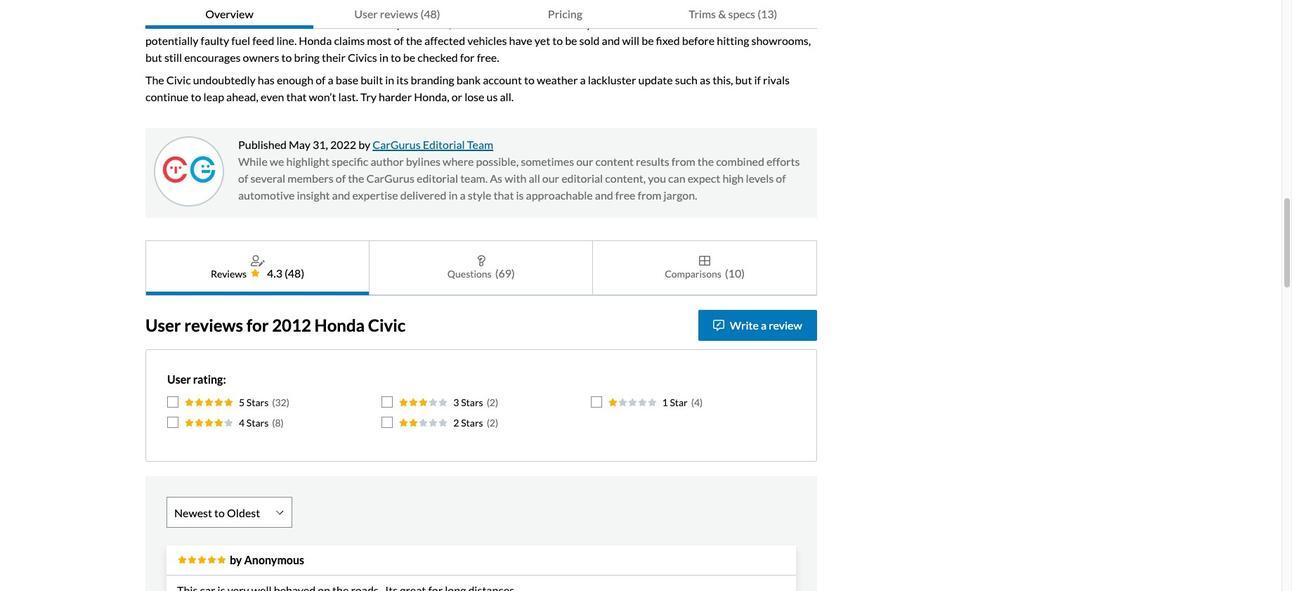 Task type: describe. For each thing, give the bounding box(es) containing it.
trims
[[689, 7, 716, 20]]

write a review button
[[698, 310, 817, 341]]

specs
[[729, 7, 756, 20]]

a inside published may 31, 2022 by cargurus editorial team while we highlight specific author bylines where possible, sometimes our content results from the combined efforts of several members of the cargurus editorial team. as with all our editorial content, you can expect high levels of automotive insight and expertise delivered in a style that is approachable and free from jargon.
[[460, 188, 466, 202]]

free
[[616, 188, 636, 202]]

lose
[[465, 90, 485, 103]]

1 vertical spatial 4
[[239, 417, 245, 429]]

specific
[[332, 155, 369, 168]]

comparisons (10)
[[665, 266, 745, 280]]

write
[[730, 318, 759, 332]]

in inside published may 31, 2022 by cargurus editorial team while we highlight specific author bylines where possible, sometimes our content results from the combined efforts of several members of the cargurus editorial team. as with all our editorial content, you can expect high levels of automotive insight and expertise delivered in a style that is approachable and free from jargon.
[[449, 188, 458, 202]]

pricing
[[548, 7, 583, 20]]

rivals
[[763, 73, 790, 86]]

its
[[397, 73, 409, 86]]

can
[[669, 172, 686, 185]]

may
[[289, 138, 311, 151]]

by inside published may 31, 2022 by cargurus editorial team while we highlight specific author bylines where possible, sometimes our content results from the combined efforts of several members of the cargurus editorial team. as with all our editorial content, you can expect high levels of automotive insight and expertise delivered in a style that is approachable and free from jargon.
[[359, 138, 371, 151]]

all.
[[500, 90, 514, 103]]

0 vertical spatial the
[[698, 155, 714, 168]]

questions (69)
[[448, 266, 515, 280]]

try
[[361, 90, 377, 103]]

) for 3 stars ( 2 )
[[496, 396, 498, 408]]

such
[[675, 73, 698, 86]]

star
[[670, 396, 688, 408]]

2 and from the left
[[595, 188, 614, 202]]

honda,
[[414, 90, 450, 103]]

as
[[490, 172, 503, 185]]

expect
[[688, 172, 721, 185]]

style
[[468, 188, 492, 202]]

of down efforts
[[776, 172, 786, 185]]

the
[[146, 73, 164, 86]]

trims & specs (13) tab
[[649, 0, 817, 29]]

cargurus editorial team link
[[373, 138, 494, 151]]

stars for 5 stars
[[247, 396, 269, 408]]

several
[[251, 172, 286, 185]]

or
[[452, 90, 463, 103]]

if
[[755, 73, 761, 86]]

bylines
[[406, 155, 441, 168]]

reviews count element
[[285, 265, 305, 282]]

built
[[361, 73, 383, 86]]

trims & specs (13)
[[689, 7, 778, 20]]

this,
[[713, 73, 734, 86]]

tab list containing overview
[[146, 0, 817, 29]]

(10)
[[725, 266, 745, 280]]

2 for 3 stars ( 2 )
[[490, 396, 496, 408]]

the civic undoubtedly has enough of a base built in its branding bank account to weather a lackluster update such as this, but if rivals continue to leap ahead, even that won't last. try harder honda, or lose us all.
[[146, 73, 790, 103]]

continue
[[146, 90, 189, 103]]

jargon.
[[664, 188, 698, 202]]

for
[[247, 315, 269, 335]]

of inside the civic undoubtedly has enough of a base built in its branding bank account to weather a lackluster update such as this, but if rivals continue to leap ahead, even that won't last. try harder honda, or lose us all.
[[316, 73, 326, 86]]

by anonymous
[[230, 553, 304, 567]]

0 horizontal spatial our
[[543, 172, 560, 185]]

honda
[[315, 315, 365, 335]]

content
[[596, 155, 634, 168]]

insight
[[297, 188, 330, 202]]

3 stars ( 2 )
[[454, 396, 498, 408]]

comparisons
[[665, 267, 722, 279]]

content,
[[605, 172, 646, 185]]

&
[[718, 7, 726, 20]]

user rating:
[[167, 373, 226, 386]]

1 vertical spatial (48)
[[285, 266, 305, 280]]

32
[[275, 396, 287, 408]]

combined
[[716, 155, 765, 168]]

8
[[275, 417, 281, 429]]

(13)
[[758, 7, 778, 20]]

1 and from the left
[[332, 188, 350, 202]]

2 down '3'
[[454, 417, 459, 429]]

that inside published may 31, 2022 by cargurus editorial team while we highlight specific author bylines where possible, sometimes our content results from the combined efforts of several members of the cargurus editorial team. as with all our editorial content, you can expect high levels of automotive insight and expertise delivered in a style that is approachable and free from jargon.
[[494, 188, 514, 202]]

rating:
[[193, 373, 226, 386]]

) for 5 stars ( 32 )
[[287, 396, 290, 408]]

0 vertical spatial cargurus
[[373, 138, 421, 151]]

you
[[648, 172, 666, 185]]

as
[[700, 73, 711, 86]]

) for 2 stars ( 2 )
[[496, 417, 498, 429]]

where
[[443, 155, 474, 168]]

team
[[467, 138, 494, 151]]

bank
[[457, 73, 481, 86]]

comparisons count element
[[725, 265, 745, 282]]

highlight
[[287, 155, 330, 168]]

user for user rating:
[[167, 373, 191, 386]]

sometimes
[[521, 155, 574, 168]]

in inside the civic undoubtedly has enough of a base built in its branding bank account to weather a lackluster update such as this, but if rivals continue to leap ahead, even that won't last. try harder honda, or lose us all.
[[385, 73, 395, 86]]

delivered
[[400, 188, 447, 202]]

4.3 (48)
[[267, 266, 305, 280]]

3
[[454, 396, 459, 408]]

members
[[288, 172, 334, 185]]

of down specific
[[336, 172, 346, 185]]

1 horizontal spatial to
[[524, 73, 535, 86]]

but
[[736, 73, 752, 86]]

question image
[[477, 255, 486, 266]]

4.3
[[267, 266, 283, 280]]

a right weather
[[580, 73, 586, 86]]

reviews
[[211, 267, 247, 279]]

high
[[723, 172, 744, 185]]

( for 5 stars
[[272, 396, 275, 408]]

base
[[336, 73, 359, 86]]

5 stars ( 32 )
[[239, 396, 290, 408]]

account
[[483, 73, 522, 86]]

( for 3 stars
[[487, 396, 490, 408]]

review
[[769, 318, 803, 332]]

overview
[[205, 7, 254, 20]]



Task type: locate. For each thing, give the bounding box(es) containing it.
that down enough
[[286, 90, 307, 103]]

1 vertical spatial tab list
[[146, 240, 817, 296]]

undoubtedly
[[193, 73, 256, 86]]

0 vertical spatial in
[[385, 73, 395, 86]]

reviews up its
[[380, 7, 418, 20]]

(48) right 4.3
[[285, 266, 305, 280]]

civic inside the civic undoubtedly has enough of a base built in its branding bank account to weather a lackluster update such as this, but if rivals continue to leap ahead, even that won't last. try harder honda, or lose us all.
[[166, 73, 191, 86]]

weather
[[537, 73, 578, 86]]

cargurus cg logo image
[[154, 136, 224, 207]]

1 horizontal spatial by
[[359, 138, 371, 151]]

0 vertical spatial from
[[672, 155, 696, 168]]

0 vertical spatial tab list
[[146, 0, 817, 29]]

2
[[490, 396, 496, 408], [454, 417, 459, 429], [490, 417, 496, 429]]

and right insight
[[332, 188, 350, 202]]

1 horizontal spatial editorial
[[562, 172, 603, 185]]

author
[[371, 155, 404, 168]]

0 horizontal spatial 4
[[239, 417, 245, 429]]

reviews for (48)
[[380, 7, 418, 20]]

reviews
[[380, 7, 418, 20], [184, 315, 243, 335]]

approachable
[[526, 188, 593, 202]]

) up 2 stars ( 2 )
[[496, 396, 498, 408]]

( up 2 stars ( 2 )
[[487, 396, 490, 408]]

( right star
[[692, 396, 694, 408]]

branding
[[411, 73, 455, 86]]

2 vertical spatial user
[[167, 373, 191, 386]]

questions
[[448, 267, 492, 279]]

user edit image
[[251, 255, 265, 266]]

2 up 2 stars ( 2 )
[[490, 396, 496, 408]]

1 vertical spatial user
[[146, 315, 181, 335]]

user left rating:
[[167, 373, 191, 386]]

overview tab
[[146, 0, 313, 29]]

) right star
[[700, 396, 703, 408]]

0 horizontal spatial the
[[348, 172, 364, 185]]

stars right the "5"
[[247, 396, 269, 408]]

editorial up delivered
[[417, 172, 458, 185]]

efforts
[[767, 155, 800, 168]]

2 stars ( 2 )
[[454, 417, 498, 429]]

to left leap
[[191, 90, 201, 103]]

31,
[[313, 138, 328, 151]]

published may 31, 2022 by cargurus editorial team while we highlight specific author bylines where possible, sometimes our content results from the combined efforts of several members of the cargurus editorial team. as with all our editorial content, you can expect high levels of automotive insight and expertise delivered in a style that is approachable and free from jargon.
[[238, 138, 800, 202]]

reviews inside "tab"
[[380, 7, 418, 20]]

2012
[[272, 315, 311, 335]]

that
[[286, 90, 307, 103], [494, 188, 514, 202]]

user for user reviews for 2012 honda civic
[[146, 315, 181, 335]]

while
[[238, 155, 268, 168]]

th large image
[[699, 255, 711, 266]]

last.
[[338, 90, 358, 103]]

results
[[636, 155, 670, 168]]

the up expect
[[698, 155, 714, 168]]

1 horizontal spatial reviews
[[380, 7, 418, 20]]

0 vertical spatial reviews
[[380, 7, 418, 20]]

tab list
[[146, 0, 817, 29], [146, 240, 817, 296]]

(69)
[[495, 266, 515, 280]]

editorial up approachable
[[562, 172, 603, 185]]

0 horizontal spatial by
[[230, 553, 242, 567]]

ahead,
[[226, 90, 259, 103]]

civic up continue at the top of page
[[166, 73, 191, 86]]

cargurus
[[373, 138, 421, 151], [367, 172, 415, 185]]

all
[[529, 172, 540, 185]]

)
[[287, 396, 290, 408], [496, 396, 498, 408], [700, 396, 703, 408], [281, 417, 284, 429], [496, 417, 498, 429]]

cargurus up author
[[373, 138, 421, 151]]

( down 32
[[272, 417, 275, 429]]

questions count element
[[495, 265, 515, 282]]

1
[[663, 396, 668, 408]]

(
[[272, 396, 275, 408], [487, 396, 490, 408], [692, 396, 694, 408], [272, 417, 275, 429], [487, 417, 490, 429]]

comment alt edit image
[[713, 320, 725, 331]]

) down 32
[[281, 417, 284, 429]]

0 horizontal spatial from
[[638, 188, 662, 202]]

cargurus down author
[[367, 172, 415, 185]]

our left content
[[577, 155, 594, 168]]

with
[[505, 172, 527, 185]]

a left style
[[460, 188, 466, 202]]

a inside "button"
[[761, 318, 767, 332]]

a left base
[[328, 73, 334, 86]]

user reviews (48) tab
[[313, 0, 481, 29]]

) right the "5"
[[287, 396, 290, 408]]

1 vertical spatial our
[[543, 172, 560, 185]]

) down 3 stars ( 2 )
[[496, 417, 498, 429]]

0 horizontal spatial to
[[191, 90, 201, 103]]

to
[[524, 73, 535, 86], [191, 90, 201, 103]]

0 horizontal spatial editorial
[[417, 172, 458, 185]]

the down specific
[[348, 172, 364, 185]]

1 tab list from the top
[[146, 0, 817, 29]]

editorial
[[417, 172, 458, 185], [562, 172, 603, 185]]

1 horizontal spatial civic
[[368, 315, 406, 335]]

1 horizontal spatial and
[[595, 188, 614, 202]]

0 vertical spatial (48)
[[421, 7, 440, 20]]

from down you
[[638, 188, 662, 202]]

stars down 3 stars ( 2 )
[[461, 417, 483, 429]]

possible,
[[476, 155, 519, 168]]

in left style
[[449, 188, 458, 202]]

stars for 3 stars
[[461, 396, 483, 408]]

2 for 2 stars ( 2 )
[[490, 417, 496, 429]]

2 down 3 stars ( 2 )
[[490, 417, 496, 429]]

user inside "tab"
[[354, 7, 378, 20]]

0 horizontal spatial civic
[[166, 73, 191, 86]]

0 horizontal spatial in
[[385, 73, 395, 86]]

stars right '3'
[[461, 396, 483, 408]]

is
[[516, 188, 524, 202]]

2 editorial from the left
[[562, 172, 603, 185]]

0 horizontal spatial that
[[286, 90, 307, 103]]

published
[[238, 138, 287, 151]]

in left its
[[385, 73, 395, 86]]

we
[[270, 155, 284, 168]]

) for 4 stars ( 8 )
[[281, 417, 284, 429]]

of down 'while'
[[238, 172, 248, 185]]

0 vertical spatial our
[[577, 155, 594, 168]]

1 vertical spatial to
[[191, 90, 201, 103]]

user reviews (48)
[[354, 7, 440, 20]]

update
[[639, 73, 673, 86]]

1 vertical spatial the
[[348, 172, 364, 185]]

a
[[328, 73, 334, 86], [580, 73, 586, 86], [460, 188, 466, 202], [761, 318, 767, 332]]

levels
[[746, 172, 774, 185]]

(48) inside "tab"
[[421, 7, 440, 20]]

user reviews for 2012 honda civic
[[146, 315, 406, 335]]

enough
[[277, 73, 314, 86]]

0 horizontal spatial and
[[332, 188, 350, 202]]

4 stars ( 8 )
[[239, 417, 284, 429]]

1 vertical spatial from
[[638, 188, 662, 202]]

1 horizontal spatial the
[[698, 155, 714, 168]]

2022
[[330, 138, 356, 151]]

tab list containing 4.3
[[146, 240, 817, 296]]

(48) up branding
[[421, 7, 440, 20]]

1 vertical spatial in
[[449, 188, 458, 202]]

by right 2022
[[359, 138, 371, 151]]

to right the account
[[524, 73, 535, 86]]

( down 3 stars ( 2 )
[[487, 417, 490, 429]]

that inside the civic undoubtedly has enough of a base built in its branding bank account to weather a lackluster update such as this, but if rivals continue to leap ahead, even that won't last. try harder honda, or lose us all.
[[286, 90, 307, 103]]

reviews left 'for'
[[184, 315, 243, 335]]

from
[[672, 155, 696, 168], [638, 188, 662, 202]]

1 horizontal spatial from
[[672, 155, 696, 168]]

4 down the "5"
[[239, 417, 245, 429]]

1 editorial from the left
[[417, 172, 458, 185]]

( for 4 stars
[[272, 417, 275, 429]]

1 horizontal spatial 4
[[694, 396, 700, 408]]

1 vertical spatial cargurus
[[367, 172, 415, 185]]

0 vertical spatial user
[[354, 7, 378, 20]]

harder
[[379, 90, 412, 103]]

(48)
[[421, 7, 440, 20], [285, 266, 305, 280]]

0 horizontal spatial reviews
[[184, 315, 243, 335]]

stars left 8
[[247, 417, 269, 429]]

1 horizontal spatial that
[[494, 188, 514, 202]]

pricing tab
[[481, 0, 649, 29]]

1 horizontal spatial in
[[449, 188, 458, 202]]

civic
[[166, 73, 191, 86], [368, 315, 406, 335]]

reviews for for
[[184, 315, 243, 335]]

anonymous
[[244, 553, 304, 567]]

1 vertical spatial reviews
[[184, 315, 243, 335]]

lackluster
[[588, 73, 636, 86]]

user
[[354, 7, 378, 20], [146, 315, 181, 335], [167, 373, 191, 386]]

1 horizontal spatial our
[[577, 155, 594, 168]]

user up user rating:
[[146, 315, 181, 335]]

0 vertical spatial that
[[286, 90, 307, 103]]

of
[[316, 73, 326, 86], [238, 172, 248, 185], [336, 172, 346, 185], [776, 172, 786, 185]]

team.
[[461, 172, 488, 185]]

) for 1 star ( 4 )
[[700, 396, 703, 408]]

0 vertical spatial by
[[359, 138, 371, 151]]

2 tab list from the top
[[146, 240, 817, 296]]

1 vertical spatial that
[[494, 188, 514, 202]]

( up 8
[[272, 396, 275, 408]]

1 vertical spatial civic
[[368, 315, 406, 335]]

expertise
[[353, 188, 398, 202]]

that left is
[[494, 188, 514, 202]]

user for user reviews (48)
[[354, 7, 378, 20]]

automotive
[[238, 188, 295, 202]]

0 vertical spatial to
[[524, 73, 535, 86]]

stars for 4 stars
[[247, 417, 269, 429]]

0 vertical spatial civic
[[166, 73, 191, 86]]

user up "built"
[[354, 7, 378, 20]]

our right the all
[[543, 172, 560, 185]]

4 right star
[[694, 396, 700, 408]]

1 horizontal spatial (48)
[[421, 7, 440, 20]]

won't
[[309, 90, 336, 103]]

by left anonymous
[[230, 553, 242, 567]]

0 horizontal spatial (48)
[[285, 266, 305, 280]]

civic right honda at left bottom
[[368, 315, 406, 335]]

of up won't
[[316, 73, 326, 86]]

( for 2 stars
[[487, 417, 490, 429]]

and
[[332, 188, 350, 202], [595, 188, 614, 202]]

stars for 2 stars
[[461, 417, 483, 429]]

editorial
[[423, 138, 465, 151]]

a right write
[[761, 318, 767, 332]]

5
[[239, 396, 245, 408]]

leap
[[204, 90, 224, 103]]

1 vertical spatial by
[[230, 553, 242, 567]]

( for 1 star
[[692, 396, 694, 408]]

our
[[577, 155, 594, 168], [543, 172, 560, 185]]

0 vertical spatial 4
[[694, 396, 700, 408]]

the
[[698, 155, 714, 168], [348, 172, 364, 185]]

from up can
[[672, 155, 696, 168]]

stars
[[247, 396, 269, 408], [461, 396, 483, 408], [247, 417, 269, 429], [461, 417, 483, 429]]

and left free
[[595, 188, 614, 202]]



Task type: vqa. For each thing, say whether or not it's contained in the screenshot.
"HIGH"
yes



